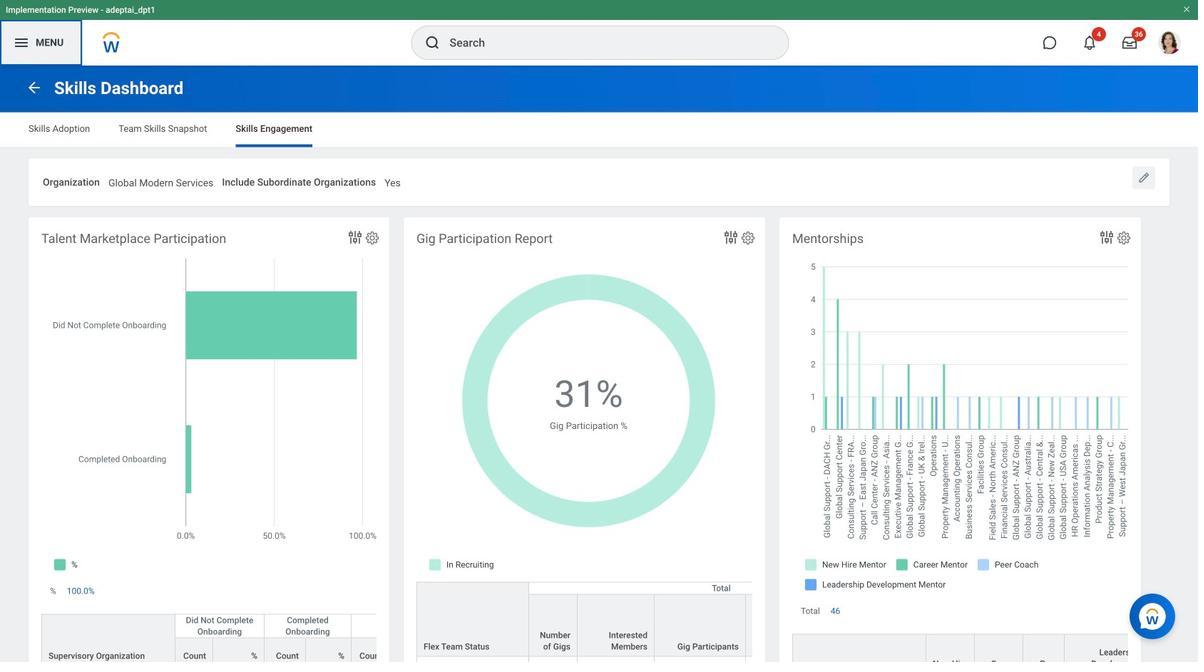 Task type: vqa. For each thing, say whether or not it's contained in the screenshot.
middle 'Salary'
no



Task type: describe. For each thing, give the bounding box(es) containing it.
talent marketplace participation element
[[29, 218, 441, 663]]

inbox large image
[[1123, 36, 1138, 50]]

2 cell from the left
[[530, 658, 578, 663]]

5 cell from the left
[[746, 658, 816, 663]]

1 cell from the left
[[417, 658, 530, 663]]

configure mentorships image
[[1117, 231, 1133, 246]]

mentorships element
[[780, 218, 1191, 663]]

Search Workday  search field
[[450, 27, 760, 59]]



Task type: locate. For each thing, give the bounding box(es) containing it.
column header
[[417, 583, 530, 658], [530, 583, 578, 658], [578, 583, 655, 658], [655, 583, 746, 658], [41, 615, 176, 663], [176, 616, 213, 663], [213, 616, 265, 663], [265, 616, 306, 663], [306, 616, 352, 663], [793, 635, 927, 663], [927, 635, 976, 663], [976, 635, 1024, 663], [1024, 635, 1065, 663]]

previous page image
[[26, 79, 43, 96]]

banner
[[0, 0, 1199, 66]]

configure gig participation report image
[[741, 231, 756, 246]]

1 configure and view chart data image from the left
[[347, 229, 364, 246]]

4 cell from the left
[[655, 658, 746, 663]]

row
[[417, 583, 915, 658], [417, 583, 915, 658], [41, 615, 441, 663], [41, 616, 441, 663], [793, 635, 1191, 663], [417, 658, 915, 663]]

1 horizontal spatial configure and view chart data image
[[723, 229, 740, 246]]

configure and view chart data image left configure gig participation report image
[[723, 229, 740, 246]]

profile logan mcneil image
[[1159, 31, 1182, 57]]

2 configure and view chart data image from the left
[[723, 229, 740, 246]]

None text field
[[108, 169, 214, 194], [385, 169, 401, 194], [108, 169, 214, 194], [385, 169, 401, 194]]

notifications large image
[[1083, 36, 1098, 50]]

configure and view chart data image for configure talent marketplace participation icon
[[347, 229, 364, 246]]

configure and view chart data image left configure talent marketplace participation icon
[[347, 229, 364, 246]]

close environment banner image
[[1183, 5, 1192, 14]]

cell
[[417, 658, 530, 663], [530, 658, 578, 663], [578, 658, 655, 663], [655, 658, 746, 663], [746, 658, 816, 663]]

configure talent marketplace participation image
[[365, 231, 380, 246]]

configure and view chart data image inside talent marketplace participation element
[[347, 229, 364, 246]]

gig participation report element
[[404, 218, 915, 663]]

row inside mentorships element
[[793, 635, 1191, 663]]

tab list
[[14, 113, 1185, 147]]

0 horizontal spatial configure and view chart data image
[[347, 229, 364, 246]]

main content
[[0, 66, 1199, 663]]

search image
[[424, 34, 441, 51]]

configure and view chart data image for configure gig participation report image
[[723, 229, 740, 246]]

configure and view chart data image
[[347, 229, 364, 246], [723, 229, 740, 246]]

3 cell from the left
[[578, 658, 655, 663]]

justify image
[[13, 34, 30, 51]]

configure and view chart data image
[[1099, 229, 1116, 246]]

edit image
[[1138, 171, 1152, 185]]



